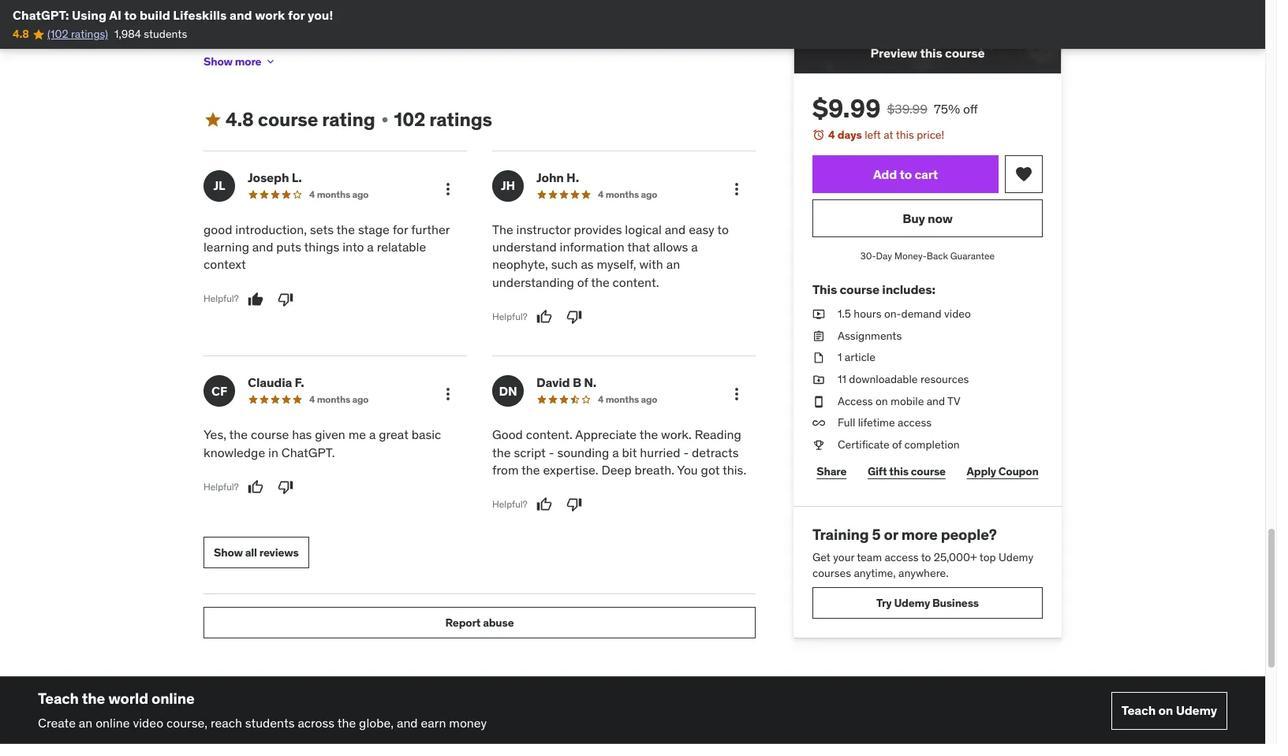 Task type: describe. For each thing, give the bounding box(es) containing it.
top
[[980, 551, 996, 565]]

relatable
[[377, 239, 426, 255]]

1,984
[[114, 27, 141, 41]]

share
[[817, 465, 847, 479]]

$9.99
[[813, 92, 881, 124]]

and down potential
[[537, 51, 555, 66]]

$9.99 $39.99 75% off
[[813, 92, 978, 124]]

the instructor provides logical and easy to understand information that allows a neophyte, such as myself, with an understanding of the content.
[[492, 221, 729, 290]]

globe,
[[359, 716, 394, 732]]

try
[[877, 596, 892, 611]]

work.
[[661, 427, 692, 443]]

of down full lifetime access
[[892, 438, 902, 452]]

30-day money-back guarantee
[[861, 250, 995, 262]]

hours
[[854, 307, 882, 321]]

hurried
[[640, 445, 680, 460]]

course,
[[166, 716, 208, 732]]

day
[[876, 250, 892, 262]]

courses
[[813, 566, 851, 581]]

in inside as i began to explore the world of ai, i was struck by the incredible potential of natural language processing (nlp) and machine learning (ml) algorithms to transform industries and create new opportunities for innovation and growth. i became obsessed with learning everything i could about ai language models like chatgpt and began to experiment with their capabilities in a wide range of projects.
[[416, 82, 425, 96]]

off
[[963, 101, 978, 117]]

this for gift
[[889, 465, 909, 479]]

certificate
[[838, 438, 890, 452]]

xsmall image for assignments
[[813, 329, 825, 344]]

across
[[298, 716, 335, 732]]

4 right alarm icon
[[828, 128, 835, 142]]

like
[[649, 67, 666, 81]]

course down experiment
[[258, 107, 318, 132]]

mark review by david b n. as helpful image
[[536, 497, 552, 513]]

now
[[928, 210, 953, 226]]

wide
[[436, 82, 459, 96]]

and left the tv
[[927, 394, 945, 408]]

mark review by joseph l. as unhelpful image
[[277, 292, 293, 308]]

1 vertical spatial language
[[562, 67, 608, 81]]

course for gift
[[911, 465, 946, 479]]

and inside good introduction, sets the stage for further learning and puts things into a relatable context
[[252, 239, 273, 255]]

on for access
[[876, 394, 888, 408]]

on-
[[884, 307, 901, 321]]

try udemy business link
[[813, 588, 1043, 620]]

and down innovation at the top right of page
[[716, 67, 734, 81]]

1 horizontal spatial xsmall image
[[813, 372, 825, 388]]

work
[[255, 7, 285, 23]]

0 horizontal spatial students
[[144, 27, 187, 41]]

0 vertical spatial access
[[898, 416, 932, 430]]

i right as
[[219, 36, 222, 50]]

5
[[872, 526, 881, 545]]

to down growth.
[[237, 82, 247, 96]]

to inside add to cart button
[[900, 166, 912, 182]]

of inside 'the instructor provides logical and easy to understand information that allows a neophyte, such as myself, with an understanding of the content.'
[[577, 274, 588, 290]]

4 for the instructor provides logical and easy to understand information that allows a neophyte, such as myself, with an understanding of the content.
[[598, 188, 604, 200]]

n.
[[584, 375, 597, 391]]

ai inside as i began to explore the world of ai, i was struck by the incredible potential of natural language processing (nlp) and machine learning (ml) algorithms to transform industries and create new opportunities for innovation and growth. i became obsessed with learning everything i could about ai language models like chatgpt and began to experiment with their capabilities in a wide range of projects.
[[549, 67, 559, 81]]

experiment
[[250, 82, 306, 96]]

stage
[[358, 221, 390, 237]]

and down (nlp) on the left top of the page
[[204, 67, 222, 81]]

udemy inside training 5 or more people? get your team access to 25,000+ top udemy courses anytime, anywhere.
[[999, 551, 1034, 565]]

into
[[342, 239, 364, 255]]

world inside teach the world online create an online video course, reach students across the globe, and earn money
[[108, 690, 148, 709]]

money
[[449, 716, 487, 732]]

course up hours
[[840, 282, 880, 298]]

additional actions for review by claudia f. image
[[439, 385, 458, 404]]

helpful? for the instructor provides logical and easy to understand information that allows a neophyte, such as myself, with an understanding of the content.
[[492, 311, 527, 323]]

xsmall image for access on mobile and tv
[[813, 394, 825, 410]]

world inside as i began to explore the world of ai, i was struck by the incredible potential of natural language processing (nlp) and machine learning (ml) algorithms to transform industries and create new opportunities for innovation and growth. i became obsessed with learning everything i could about ai language models like chatgpt and began to experiment with their capabilities in a wide range of projects.
[[328, 36, 355, 50]]

0 horizontal spatial ai
[[109, 7, 121, 23]]

as
[[581, 257, 594, 273]]

content. inside 'good content. appreciate the work. reading the script - sounding a bit hurried - detracts from the expertise. deep breath. you got this.'
[[526, 427, 573, 443]]

chatgpt.
[[281, 445, 335, 460]]

access
[[838, 394, 873, 408]]

money-
[[895, 250, 927, 262]]

everything
[[428, 67, 480, 81]]

wishlist image
[[1015, 165, 1034, 184]]

4 for good content. appreciate the work. reading the script - sounding a bit hurried - detracts from the expertise. deep breath. you got this.
[[598, 394, 604, 406]]

months for claudia f.
[[317, 394, 350, 406]]

0 vertical spatial for
[[288, 7, 305, 23]]

cart
[[915, 166, 938, 182]]

this
[[813, 282, 837, 298]]

your
[[833, 551, 854, 565]]

introduction,
[[235, 221, 307, 237]]

create
[[38, 716, 76, 732]]

1 horizontal spatial language
[[626, 36, 672, 50]]

incredible
[[480, 36, 528, 50]]

downloadable
[[849, 372, 918, 387]]

and inside teach the world online create an online video course, reach students across the globe, and earn money
[[397, 716, 418, 732]]

build
[[140, 7, 170, 23]]

back
[[927, 250, 948, 262]]

xsmall image left 102
[[378, 114, 391, 126]]

article
[[845, 351, 876, 365]]

ratings
[[429, 107, 492, 132]]

given
[[315, 427, 345, 443]]

a inside 'good content. appreciate the work. reading the script - sounding a bit hurried - detracts from the expertise. deep breath. you got this.'
[[612, 445, 619, 460]]

report abuse button
[[204, 608, 756, 639]]

the inside 'the instructor provides logical and easy to understand information that allows a neophyte, such as myself, with an understanding of the content.'
[[591, 274, 610, 290]]

2 vertical spatial udemy
[[1176, 703, 1217, 719]]

ago for given
[[352, 394, 369, 406]]

includes:
[[882, 282, 936, 298]]

gift
[[868, 465, 887, 479]]

to down struck
[[422, 51, 432, 66]]

a inside yes, the course has given me a great basic knowledge in chatgpt.
[[369, 427, 376, 443]]

tv
[[948, 394, 961, 408]]

growth.
[[225, 67, 262, 81]]

chatgpt: using ai to build lifeskills and work for you!
[[13, 7, 333, 23]]

their
[[332, 82, 354, 96]]

anytime,
[[854, 566, 896, 581]]

information
[[560, 239, 625, 255]]

4.8 course rating
[[226, 107, 375, 132]]

to inside training 5 or more people? get your team access to 25,000+ top udemy courses anytime, anywhere.
[[921, 551, 931, 565]]

industries
[[485, 51, 534, 66]]

$39.99
[[887, 101, 928, 117]]

show for show all reviews
[[214, 546, 243, 560]]

teach the world online create an online video course, reach students across the globe, and earn money
[[38, 690, 487, 732]]

1.5
[[838, 307, 851, 321]]

sounding
[[557, 445, 609, 460]]

training
[[813, 526, 869, 545]]

0 horizontal spatial with
[[308, 82, 329, 96]]

xsmall image for 1.5 hours on-demand video
[[813, 307, 825, 323]]

to up machine
[[258, 36, 268, 50]]

mark review by john h. as helpful image
[[536, 309, 552, 325]]

report
[[445, 616, 481, 630]]

guarantee
[[951, 250, 995, 262]]

for inside good introduction, sets the stage for further learning and puts things into a relatable context
[[393, 221, 408, 237]]

and inside 'the instructor provides logical and easy to understand information that allows a neophyte, such as myself, with an understanding of the content.'
[[665, 221, 686, 237]]

anywhere.
[[899, 566, 949, 581]]

(ml)
[[342, 51, 364, 66]]

apply coupon
[[967, 465, 1039, 479]]

to up 1,984
[[124, 7, 137, 23]]

capabilities
[[357, 82, 413, 96]]

new
[[592, 51, 612, 66]]

102 ratings
[[394, 107, 492, 132]]

of down the could
[[493, 82, 502, 96]]

and left work
[[230, 7, 252, 23]]

get
[[813, 551, 831, 565]]

video inside teach the world online create an online video course, reach students across the globe, and earn money
[[133, 716, 163, 732]]

i left the could
[[483, 67, 486, 81]]

logical
[[625, 221, 662, 237]]

assignments
[[838, 329, 902, 343]]

things
[[304, 239, 339, 255]]

yes,
[[204, 427, 226, 443]]

the inside yes, the course has given me a great basic knowledge in chatgpt.
[[229, 427, 248, 443]]

good content. appreciate the work. reading the script - sounding a bit hurried - detracts from the expertise. deep breath. you got this.
[[492, 427, 747, 478]]

ago for and
[[641, 188, 657, 200]]

b
[[573, 375, 581, 391]]

as
[[204, 36, 216, 50]]

ago for stage
[[352, 188, 369, 200]]

mark review by claudia f. as unhelpful image
[[277, 480, 293, 495]]



Task type: vqa. For each thing, say whether or not it's contained in the screenshot.
the leftmost ANALYTICS
no



Task type: locate. For each thing, give the bounding box(es) containing it.
ago up stage
[[352, 188, 369, 200]]

video right demand
[[944, 307, 971, 321]]

1 vertical spatial for
[[683, 51, 697, 66]]

neophyte,
[[492, 257, 548, 273]]

coupon
[[999, 465, 1039, 479]]

report abuse
[[445, 616, 514, 630]]

1 vertical spatial 4.8
[[226, 107, 254, 132]]

helpful? for good introduction, sets the stage for further learning and puts things into a relatable context
[[204, 293, 239, 305]]

0 horizontal spatial 4.8
[[13, 27, 29, 41]]

2 horizontal spatial for
[[683, 51, 697, 66]]

additional actions for review by david b n. image
[[727, 385, 746, 404]]

in left the chatgpt.
[[268, 445, 278, 460]]

john
[[536, 169, 564, 185]]

reach
[[211, 716, 242, 732]]

more
[[235, 54, 261, 68], [901, 526, 938, 545]]

0 horizontal spatial world
[[108, 690, 148, 709]]

1 vertical spatial more
[[901, 526, 938, 545]]

0 vertical spatial content.
[[613, 274, 659, 290]]

days
[[838, 128, 862, 142]]

a inside 'the instructor provides logical and easy to understand information that allows a neophyte, such as myself, with an understanding of the content.'
[[691, 239, 698, 255]]

with up the capabilities
[[362, 67, 383, 81]]

0 vertical spatial show
[[204, 54, 233, 68]]

processing
[[675, 36, 729, 50]]

with down that
[[639, 257, 663, 273]]

with down obsessed
[[308, 82, 329, 96]]

abuse
[[483, 616, 514, 630]]

helpful? for good content. appreciate the work. reading the script - sounding a bit hurried - detracts from the expertise. deep breath. you got this.
[[492, 499, 527, 510]]

sets
[[310, 221, 334, 237]]

0 vertical spatial udemy
[[999, 551, 1034, 565]]

1 vertical spatial world
[[108, 690, 148, 709]]

xsmall image inside show more button
[[265, 55, 277, 68]]

4 up provides
[[598, 188, 604, 200]]

course left has
[[251, 427, 289, 443]]

1 horizontal spatial with
[[362, 67, 383, 81]]

4.8 for 4.8
[[13, 27, 29, 41]]

teach inside teach the world online create an online video course, reach students across the globe, and earn money
[[38, 690, 79, 709]]

for left you!
[[288, 7, 305, 23]]

show left all
[[214, 546, 243, 560]]

1 vertical spatial on
[[1159, 703, 1173, 719]]

of down as
[[577, 274, 588, 290]]

1 horizontal spatial an
[[666, 257, 680, 273]]

a right 'into'
[[367, 239, 374, 255]]

1 horizontal spatial for
[[393, 221, 408, 237]]

a left wide
[[427, 82, 433, 96]]

of
[[358, 36, 368, 50], [577, 36, 587, 50], [493, 82, 502, 96], [577, 274, 588, 290], [892, 438, 902, 452]]

a
[[427, 82, 433, 96], [367, 239, 374, 255], [691, 239, 698, 255], [369, 427, 376, 443], [612, 445, 619, 460]]

ago for work.
[[641, 394, 657, 406]]

xsmall image
[[378, 114, 391, 126], [813, 307, 825, 323], [813, 329, 825, 344], [813, 351, 825, 366], [813, 394, 825, 410], [813, 416, 825, 431], [813, 438, 825, 453]]

access down mobile
[[898, 416, 932, 430]]

content. up script at the bottom left of page
[[526, 427, 573, 443]]

xsmall image left full
[[813, 416, 825, 431]]

learning down algorithms
[[386, 67, 426, 81]]

and left earn
[[397, 716, 418, 732]]

additional actions for review by joseph l. image
[[439, 180, 458, 199]]

11 downloadable resources
[[838, 372, 969, 387]]

helpful?
[[204, 293, 239, 305], [492, 311, 527, 323], [204, 481, 239, 493], [492, 499, 527, 510]]

for up relatable
[[393, 221, 408, 237]]

preview this course button
[[794, 0, 1062, 74]]

a inside as i began to explore the world of ai, i was struck by the incredible potential of natural language processing (nlp) and machine learning (ml) algorithms to transform industries and create new opportunities for innovation and growth. i became obsessed with learning everything i could about ai language models like chatgpt and began to experiment with their capabilities in a wide range of projects.
[[427, 82, 433, 96]]

4 months ago up appreciate on the bottom of page
[[598, 394, 657, 406]]

2 - from the left
[[684, 445, 689, 460]]

learning inside good introduction, sets the stage for further learning and puts things into a relatable context
[[204, 239, 249, 255]]

xsmall image for full lifetime access
[[813, 416, 825, 431]]

months for john h.
[[606, 188, 639, 200]]

xsmall image left 1.5
[[813, 307, 825, 323]]

1 vertical spatial udemy
[[894, 596, 930, 611]]

0 vertical spatial in
[[416, 82, 425, 96]]

more right (nlp) on the left top of the page
[[235, 54, 261, 68]]

a inside good introduction, sets the stage for further learning and puts things into a relatable context
[[367, 239, 374, 255]]

basic
[[412, 427, 441, 443]]

on for teach
[[1159, 703, 1173, 719]]

gift this course
[[868, 465, 946, 479]]

allows
[[653, 239, 688, 255]]

helpful? left undo mark review by joseph l. as helpful icon
[[204, 293, 239, 305]]

preview
[[871, 45, 918, 60]]

more inside button
[[235, 54, 261, 68]]

xsmall image
[[265, 55, 277, 68], [813, 372, 825, 388]]

ai up 1,984
[[109, 7, 121, 23]]

0 horizontal spatial an
[[79, 716, 93, 732]]

1 horizontal spatial -
[[684, 445, 689, 460]]

4
[[828, 128, 835, 142], [309, 188, 315, 200], [598, 188, 604, 200], [309, 394, 315, 406], [598, 394, 604, 406]]

1 horizontal spatial students
[[245, 716, 295, 732]]

more right or
[[901, 526, 938, 545]]

0 vertical spatial on
[[876, 394, 888, 408]]

students right reach
[[245, 716, 295, 732]]

1 article
[[838, 351, 876, 365]]

video left course,
[[133, 716, 163, 732]]

0 vertical spatial ai
[[109, 7, 121, 23]]

1 vertical spatial access
[[885, 551, 919, 565]]

of left ai,
[[358, 36, 368, 50]]

content. inside 'the instructor provides logical and easy to understand information that allows a neophyte, such as myself, with an understanding of the content.'
[[613, 274, 659, 290]]

1 vertical spatial online
[[96, 716, 130, 732]]

great
[[379, 427, 409, 443]]

a down easy
[[691, 239, 698, 255]]

xsmall image left 11 on the right bottom of page
[[813, 372, 825, 388]]

helpful? left the mark review by claudia f. as helpful image
[[204, 481, 239, 493]]

0 horizontal spatial learning
[[204, 239, 249, 255]]

using
[[72, 7, 106, 23]]

david
[[536, 375, 570, 391]]

teach on udemy
[[1122, 703, 1217, 719]]

online
[[151, 690, 195, 709], [96, 716, 130, 732]]

0 horizontal spatial video
[[133, 716, 163, 732]]

0 horizontal spatial teach
[[38, 690, 79, 709]]

add to cart
[[873, 166, 938, 182]]

content. down myself,
[[613, 274, 659, 290]]

75%
[[934, 101, 960, 117]]

0 horizontal spatial xsmall image
[[265, 55, 277, 68]]

teach
[[38, 690, 79, 709], [1122, 703, 1156, 719]]

content.
[[613, 274, 659, 290], [526, 427, 573, 443]]

access inside training 5 or more people? get your team access to 25,000+ top udemy courses anytime, anywhere.
[[885, 551, 919, 565]]

teach for on
[[1122, 703, 1156, 719]]

learning up context
[[204, 239, 249, 255]]

good introduction, sets the stage for further learning and puts things into a relatable context
[[204, 221, 450, 273]]

show more button
[[204, 46, 277, 77]]

0 vertical spatial students
[[144, 27, 187, 41]]

models
[[610, 67, 646, 81]]

and up growth.
[[234, 51, 252, 66]]

course down completion
[[911, 465, 946, 479]]

began down growth.
[[204, 82, 234, 96]]

became
[[270, 67, 310, 81]]

show for show more
[[204, 54, 233, 68]]

an inside teach the world online create an online video course, reach students across the globe, and earn money
[[79, 716, 93, 732]]

1 horizontal spatial video
[[944, 307, 971, 321]]

0 horizontal spatial for
[[288, 7, 305, 23]]

4 months ago up "given"
[[309, 394, 369, 406]]

more inside training 5 or more people? get your team access to 25,000+ top udemy courses anytime, anywhere.
[[901, 526, 938, 545]]

2 vertical spatial this
[[889, 465, 909, 479]]

4 months ago for course
[[309, 394, 369, 406]]

alarm image
[[813, 128, 825, 141]]

easy
[[689, 221, 715, 237]]

price!
[[917, 128, 945, 142]]

began up show more
[[224, 36, 255, 50]]

1 vertical spatial this
[[896, 128, 914, 142]]

4 months ago for sets
[[309, 188, 369, 200]]

online up course,
[[151, 690, 195, 709]]

25,000+
[[934, 551, 977, 565]]

medium image
[[204, 111, 222, 130]]

0 horizontal spatial language
[[562, 67, 608, 81]]

reviews
[[259, 546, 299, 560]]

1 horizontal spatial on
[[1159, 703, 1173, 719]]

to left "cart"
[[900, 166, 912, 182]]

an down allows
[[666, 257, 680, 273]]

machine
[[255, 51, 297, 66]]

0 vertical spatial with
[[362, 67, 383, 81]]

1 vertical spatial in
[[268, 445, 278, 460]]

xsmall image for 1 article
[[813, 351, 825, 366]]

show inside button
[[204, 54, 233, 68]]

context
[[204, 257, 246, 273]]

xsmall image left "access"
[[813, 394, 825, 410]]

0 horizontal spatial online
[[96, 716, 130, 732]]

this right preview
[[920, 45, 943, 60]]

from
[[492, 462, 519, 478]]

access down or
[[885, 551, 919, 565]]

4 months ago for appreciate
[[598, 394, 657, 406]]

course for preview
[[945, 45, 985, 60]]

show
[[204, 54, 233, 68], [214, 546, 243, 560]]

-
[[549, 445, 554, 460], [684, 445, 689, 460]]

apply
[[967, 465, 996, 479]]

months up logical
[[606, 188, 639, 200]]

2 vertical spatial learning
[[204, 239, 249, 255]]

2 vertical spatial with
[[639, 257, 663, 273]]

demand
[[901, 307, 942, 321]]

1 horizontal spatial teach
[[1122, 703, 1156, 719]]

learning up obsessed
[[300, 51, 340, 66]]

helpful? left the mark review by john h. as helpful image
[[492, 311, 527, 323]]

rating
[[322, 107, 375, 132]]

months up appreciate on the bottom of page
[[606, 394, 639, 406]]

an inside 'the instructor provides logical and easy to understand information that allows a neophyte, such as myself, with an understanding of the content.'
[[666, 257, 680, 273]]

0 vertical spatial xsmall image
[[265, 55, 277, 68]]

4 up has
[[309, 394, 315, 406]]

this for preview
[[920, 45, 943, 60]]

1 horizontal spatial udemy
[[999, 551, 1034, 565]]

0 vertical spatial more
[[235, 54, 261, 68]]

1 vertical spatial xsmall image
[[813, 372, 825, 388]]

1 horizontal spatial world
[[328, 36, 355, 50]]

0 horizontal spatial more
[[235, 54, 261, 68]]

1 vertical spatial video
[[133, 716, 163, 732]]

1 vertical spatial show
[[214, 546, 243, 560]]

a right me
[[369, 427, 376, 443]]

4 days left at this price!
[[828, 128, 945, 142]]

2 horizontal spatial udemy
[[1176, 703, 1217, 719]]

video
[[944, 307, 971, 321], [133, 716, 163, 732]]

1 vertical spatial with
[[308, 82, 329, 96]]

undo mark review by joseph l. as helpful image
[[247, 292, 263, 308]]

in left wide
[[416, 82, 425, 96]]

xsmall image for certificate of completion
[[813, 438, 825, 453]]

4.8 for 4.8 course rating
[[226, 107, 254, 132]]

cf
[[211, 383, 227, 399]]

buy
[[903, 210, 925, 226]]

1 vertical spatial students
[[245, 716, 295, 732]]

4.8 right medium image
[[226, 107, 254, 132]]

4 up sets
[[309, 188, 315, 200]]

mark review by david b n. as unhelpful image
[[566, 497, 582, 513]]

1 vertical spatial content.
[[526, 427, 573, 443]]

months up "given"
[[317, 394, 350, 406]]

ai,
[[370, 36, 383, 50]]

months up sets
[[317, 188, 350, 200]]

the
[[309, 36, 326, 50], [461, 36, 477, 50], [336, 221, 355, 237], [591, 274, 610, 290], [229, 427, 248, 443], [640, 427, 658, 443], [492, 445, 511, 460], [522, 462, 540, 478], [82, 690, 105, 709], [337, 716, 356, 732]]

xsmall image down the explore at the top left of page
[[265, 55, 277, 68]]

to inside 'the instructor provides logical and easy to understand information that allows a neophyte, such as myself, with an understanding of the content.'
[[717, 221, 729, 237]]

language up opportunities
[[626, 36, 672, 50]]

instructor
[[516, 221, 571, 237]]

access on mobile and tv
[[838, 394, 961, 408]]

show down as
[[204, 54, 233, 68]]

transform
[[434, 51, 483, 66]]

access
[[898, 416, 932, 430], [885, 551, 919, 565]]

course inside button
[[945, 45, 985, 60]]

1 horizontal spatial in
[[416, 82, 425, 96]]

4 for good introduction, sets the stage for further learning and puts things into a relatable context
[[309, 188, 315, 200]]

mark review by claudia f. as helpful image
[[247, 480, 263, 495]]

helpful? for yes, the course has given me a great basic knowledge in chatgpt.
[[204, 481, 239, 493]]

ago up me
[[352, 394, 369, 406]]

4 months ago for provides
[[598, 188, 657, 200]]

ago up hurried
[[641, 394, 657, 406]]

add to cart button
[[813, 156, 999, 194]]

yes, the course has given me a great basic knowledge in chatgpt.
[[204, 427, 441, 460]]

4.8 down chatgpt:
[[13, 27, 29, 41]]

4 up appreciate on the bottom of page
[[598, 394, 604, 406]]

the inside good introduction, sets the stage for further learning and puts things into a relatable context
[[336, 221, 355, 237]]

0 vertical spatial this
[[920, 45, 943, 60]]

full lifetime access
[[838, 416, 932, 430]]

this right at
[[896, 128, 914, 142]]

business
[[933, 596, 979, 611]]

(nlp)
[[204, 51, 231, 66]]

1 - from the left
[[549, 445, 554, 460]]

teach for the
[[38, 690, 79, 709]]

language down create
[[562, 67, 608, 81]]

1 horizontal spatial content.
[[613, 274, 659, 290]]

4 months ago up sets
[[309, 188, 369, 200]]

with inside 'the instructor provides logical and easy to understand information that allows a neophyte, such as myself, with an understanding of the content.'
[[639, 257, 663, 273]]

chatgpt:
[[13, 7, 69, 23]]

0 horizontal spatial on
[[876, 394, 888, 408]]

to right easy
[[717, 221, 729, 237]]

for up chatgpt
[[683, 51, 697, 66]]

an
[[666, 257, 680, 273], [79, 716, 93, 732]]

0 vertical spatial online
[[151, 690, 195, 709]]

- right script at the bottom left of page
[[549, 445, 554, 460]]

0 horizontal spatial udemy
[[894, 596, 930, 611]]

1 vertical spatial an
[[79, 716, 93, 732]]

this right gift
[[889, 465, 909, 479]]

mobile
[[891, 394, 924, 408]]

ratings)
[[71, 27, 108, 41]]

john h.
[[536, 169, 579, 185]]

good
[[204, 221, 232, 237]]

1 vertical spatial learning
[[386, 67, 426, 81]]

natural
[[589, 36, 624, 50]]

0 vertical spatial began
[[224, 36, 255, 50]]

has
[[292, 427, 312, 443]]

2 horizontal spatial learning
[[386, 67, 426, 81]]

11
[[838, 372, 846, 387]]

- up you
[[684, 445, 689, 460]]

online right create
[[96, 716, 130, 732]]

course up off
[[945, 45, 985, 60]]

0 vertical spatial 4.8
[[13, 27, 29, 41]]

1 vertical spatial ai
[[549, 67, 559, 81]]

helpful? left mark review by david b n. as helpful icon
[[492, 499, 527, 510]]

that
[[627, 239, 650, 255]]

1 horizontal spatial 4.8
[[226, 107, 254, 132]]

an right create
[[79, 716, 93, 732]]

0 horizontal spatial content.
[[526, 427, 573, 443]]

2 horizontal spatial with
[[639, 257, 663, 273]]

students down chatgpt: using ai to build lifeskills and work for you! on the top left
[[144, 27, 187, 41]]

0 vertical spatial learning
[[300, 51, 340, 66]]

xsmall image left 1
[[813, 351, 825, 366]]

1.5 hours on-demand video
[[838, 307, 971, 321]]

lifeskills
[[173, 7, 227, 23]]

1 horizontal spatial more
[[901, 526, 938, 545]]

0 vertical spatial world
[[328, 36, 355, 50]]

this inside button
[[920, 45, 943, 60]]

lifetime
[[858, 416, 895, 430]]

mark review by john h. as unhelpful image
[[566, 309, 582, 325]]

i down machine
[[265, 67, 268, 81]]

of up create
[[577, 36, 587, 50]]

2 vertical spatial for
[[393, 221, 408, 237]]

learning
[[300, 51, 340, 66], [386, 67, 426, 81], [204, 239, 249, 255]]

0 vertical spatial language
[[626, 36, 672, 50]]

4 months ago up logical
[[598, 188, 657, 200]]

in inside yes, the course has given me a great basic knowledge in chatgpt.
[[268, 445, 278, 460]]

0 horizontal spatial -
[[549, 445, 554, 460]]

and up allows
[[665, 221, 686, 237]]

to up anywhere.
[[921, 551, 931, 565]]

months for joseph l.
[[317, 188, 350, 200]]

l.
[[292, 169, 302, 185]]

1 horizontal spatial learning
[[300, 51, 340, 66]]

show inside button
[[214, 546, 243, 560]]

months for david b n.
[[606, 394, 639, 406]]

add
[[873, 166, 897, 182]]

0 vertical spatial video
[[944, 307, 971, 321]]

course inside yes, the course has given me a great basic knowledge in chatgpt.
[[251, 427, 289, 443]]

show more
[[204, 54, 261, 68]]

1 horizontal spatial online
[[151, 690, 195, 709]]

ai right about
[[549, 67, 559, 81]]

102
[[394, 107, 425, 132]]

1 vertical spatial began
[[204, 82, 234, 96]]

was
[[391, 36, 410, 50]]

1 horizontal spatial ai
[[549, 67, 559, 81]]

course for yes,
[[251, 427, 289, 443]]

students inside teach the world online create an online video course, reach students across the globe, and earn money
[[245, 716, 295, 732]]

4 for yes, the course has given me a great basic knowledge in chatgpt.
[[309, 394, 315, 406]]

to
[[124, 7, 137, 23], [258, 36, 268, 50], [422, 51, 432, 66], [237, 82, 247, 96], [900, 166, 912, 182], [717, 221, 729, 237], [921, 551, 931, 565]]

for inside as i began to explore the world of ai, i was struck by the incredible potential of natural language processing (nlp) and machine learning (ml) algorithms to transform industries and create new opportunities for innovation and growth. i became obsessed with learning everything i could about ai language models like chatgpt and began to experiment with their capabilities in a wide range of projects.
[[683, 51, 697, 66]]

students
[[144, 27, 187, 41], [245, 716, 295, 732]]

and down introduction,
[[252, 239, 273, 255]]

this.
[[723, 462, 747, 478]]

additional actions for review by john h. image
[[727, 180, 746, 199]]

0 horizontal spatial in
[[268, 445, 278, 460]]

me
[[348, 427, 366, 443]]

0 vertical spatial an
[[666, 257, 680, 273]]

i right ai,
[[385, 36, 388, 50]]

jh
[[501, 178, 515, 193]]

script
[[514, 445, 546, 460]]



